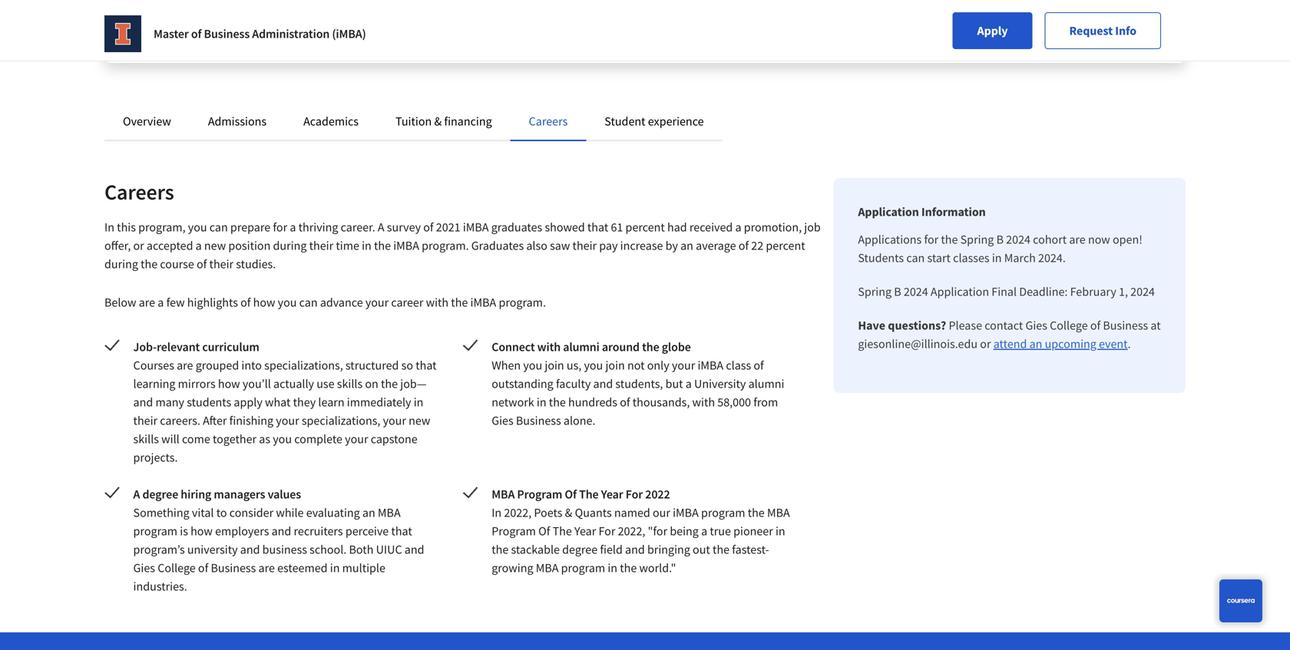Task type: vqa. For each thing, say whether or not it's contained in the screenshot.
'Offered By The University Of Illinois Urbana- Champaign'
yes



Task type: locate. For each thing, give the bounding box(es) containing it.
1 vertical spatial application
[[931, 284, 989, 299]]

0 vertical spatial for
[[626, 487, 643, 502]]

spring
[[960, 232, 994, 247], [858, 284, 892, 299]]

1 vertical spatial year
[[574, 524, 596, 539]]

0 horizontal spatial careers
[[104, 179, 174, 205]]

new inside in this program, you can prepare for a thriving career. a survey of 2021 imba graduates showed that 61 percent had received a promotion, job offer, or accepted a new position during their time in the imba program. graduates also saw their pay increase by an average of 22 percent during the course of their studies.
[[204, 238, 226, 253]]

your
[[365, 295, 389, 310], [672, 358, 695, 373], [276, 413, 299, 428], [383, 413, 406, 428], [345, 432, 368, 447]]

below are a few highlights of how you can advance your career with the imba program.
[[104, 295, 546, 310]]

march
[[1004, 250, 1036, 266]]

course down accepted
[[160, 256, 194, 272]]

0 vertical spatial college
[[1050, 318, 1088, 333]]

a right received
[[735, 220, 741, 235]]

that inside 'a degree hiring managers values something vital to consider while evaluating an mba program is how employers and recruiters perceive that program's university and business school. both uiuc and gies college of business are esteemed in multiple industries.'
[[391, 524, 412, 539]]

0 horizontal spatial university
[[195, 15, 240, 28]]

you right as
[[273, 432, 292, 447]]

2024 right the 1,
[[1130, 284, 1155, 299]]

that
[[1136, 15, 1154, 28], [587, 220, 608, 235], [416, 358, 437, 373], [391, 524, 412, 539]]

1 horizontal spatial of
[[565, 487, 577, 502]]

0 horizontal spatial college
[[158, 561, 196, 576]]

percent
[[625, 220, 665, 235], [766, 238, 805, 253]]

of down university
[[198, 561, 208, 576]]

can left prepare
[[209, 220, 228, 235]]

accepted
[[147, 238, 193, 253]]

application up please
[[931, 284, 989, 299]]

for inside each time you take a course, pay tuition for that course only
[[1121, 15, 1133, 28]]

1 horizontal spatial can
[[299, 295, 318, 310]]

0 horizontal spatial time
[[336, 238, 359, 253]]

time down career.
[[336, 238, 359, 253]]

1 vertical spatial by
[[665, 238, 678, 253]]

by up champaign
[[165, 15, 176, 28]]

an right attend
[[1029, 336, 1042, 352]]

globe
[[662, 339, 691, 355]]

tuition & financing link
[[395, 114, 492, 129]]

a left true
[[701, 524, 707, 539]]

business up .
[[1103, 318, 1148, 333]]

for
[[626, 487, 643, 502], [599, 524, 615, 539]]

0 vertical spatial year
[[601, 487, 623, 502]]

1 horizontal spatial new
[[409, 413, 430, 428]]

that up uiuc
[[391, 524, 412, 539]]

degree inside 'a degree hiring managers values something vital to consider while evaluating an mba program is how employers and recruiters perceive that program's university and business school. both uiuc and gies college of business are esteemed in multiple industries.'
[[142, 487, 178, 502]]

student
[[605, 114, 645, 129]]

graduates
[[491, 220, 542, 235]]

by down had
[[665, 238, 678, 253]]

percent up increase
[[625, 220, 665, 235]]

network
[[492, 395, 534, 410]]

new
[[204, 238, 226, 253], [409, 413, 430, 428]]

0 vertical spatial program
[[701, 505, 745, 521]]

1 vertical spatial degree
[[562, 542, 598, 557]]

spring b 2024 application final deadline: february 1, 2024
[[858, 284, 1155, 299]]

spring up classes
[[960, 232, 994, 247]]

request info
[[1069, 23, 1136, 38]]

0 vertical spatial can
[[209, 220, 228, 235]]

are down relevant
[[177, 358, 193, 373]]

0 horizontal spatial in
[[104, 220, 114, 235]]

time right each
[[965, 15, 986, 28]]

gies inside "please contact gies college of business at giesonline@illinois.edu or"
[[1025, 318, 1047, 333]]

of up quants
[[565, 487, 577, 502]]

new up 'capstone'
[[409, 413, 430, 428]]

0 horizontal spatial can
[[209, 220, 228, 235]]

in left 'this'
[[104, 220, 114, 235]]

please contact gies college of business at giesonline@illinois.edu or
[[858, 318, 1161, 352]]

of up event
[[1090, 318, 1101, 333]]

college
[[1050, 318, 1088, 333], [158, 561, 196, 576]]

mba up pioneer
[[767, 505, 790, 521]]

0 vertical spatial program
[[517, 487, 562, 502]]

0 horizontal spatial spring
[[858, 284, 892, 299]]

of
[[565, 487, 577, 502], [538, 524, 550, 539]]

for inside the applications for the spring b 2024 cohort are now open! students can start classes in march 2024.
[[924, 232, 938, 247]]

program. inside in this program, you can prepare for a thriving career. a survey of 2021 imba graduates showed that 61 percent had received a promotion, job offer, or accepted a new position during their time in the imba program. graduates also saw their pay increase by an average of 22 percent during the course of their studies.
[[422, 238, 469, 253]]

1 vertical spatial program
[[133, 524, 177, 539]]

the down accepted
[[141, 256, 158, 272]]

skills left "on"
[[337, 376, 363, 392]]

vital
[[192, 505, 214, 521]]

0 horizontal spatial an
[[362, 505, 375, 521]]

0 vertical spatial spring
[[960, 232, 994, 247]]

career.
[[341, 220, 375, 235]]

come
[[182, 432, 210, 447]]

& right poets
[[565, 505, 572, 521]]

university
[[195, 15, 240, 28], [694, 376, 746, 392]]

0 horizontal spatial 2022,
[[504, 505, 532, 521]]

by inside "offered by the university of illinois urbana- champaign"
[[165, 15, 176, 28]]

their
[[309, 238, 333, 253], [572, 238, 597, 253], [209, 256, 234, 272], [133, 413, 157, 428]]

0 vertical spatial only
[[973, 30, 993, 44]]

many
[[155, 395, 184, 410]]

grouped
[[196, 358, 239, 373]]

your inside connect with alumni around the globe when you join us, you join not only your imba class of outstanding faculty and students, but a university alumni network in the hundreds of thousands, with 58,000 from gies business alone.
[[672, 358, 695, 373]]

business inside "please contact gies college of business at giesonline@illinois.edu or"
[[1103, 318, 1148, 333]]

for right prepare
[[273, 220, 287, 235]]

in left poets
[[492, 505, 502, 521]]

now
[[1088, 232, 1110, 247]]

are
[[1069, 232, 1086, 247], [139, 295, 155, 310], [177, 358, 193, 373], [258, 561, 275, 576]]

the up champaign
[[178, 15, 193, 28]]

imba up connect
[[470, 295, 496, 310]]

new inside job-relevant curriculum courses are grouped into specializations, structured so that learning mirrors how you'll actually use skills on the job— and many students apply what they learn immediately in their careers. after finishing your specializations, your new skills will come together as you complete your capstone projects.
[[409, 413, 430, 428]]

2 horizontal spatial can
[[906, 250, 925, 266]]

university up the 58,000
[[694, 376, 746, 392]]

1 vertical spatial with
[[537, 339, 561, 355]]

you up accepted
[[188, 220, 207, 235]]

master
[[154, 26, 189, 41]]

1 vertical spatial how
[[218, 376, 240, 392]]

can inside in this program, you can prepare for a thriving career. a survey of 2021 imba graduates showed that 61 percent had received a promotion, job offer, or accepted a new position during their time in the imba program. graduates also saw their pay increase by an average of 22 percent during the course of their studies.
[[209, 220, 228, 235]]

an up the perceive
[[362, 505, 375, 521]]

that inside job-relevant curriculum courses are grouped into specializations, structured so that learning mirrors how you'll actually use skills on the job— and many students apply what they learn immediately in their careers. after finishing your specializations, your new skills will come together as you complete your capstone projects.
[[416, 358, 437, 373]]

(imba)
[[332, 26, 366, 41]]

imba for survey
[[463, 220, 489, 235]]

college up upcoming
[[1050, 318, 1088, 333]]

use
[[317, 376, 334, 392]]

during
[[273, 238, 307, 253], [104, 256, 138, 272]]

0 horizontal spatial pay
[[599, 238, 618, 253]]

0 vertical spatial course
[[941, 30, 971, 44]]

2022, left poets
[[504, 505, 532, 521]]

applications for the spring b 2024 cohort are now open! students can start classes in march 2024.
[[858, 232, 1142, 266]]

2 vertical spatial gies
[[133, 561, 155, 576]]

bringing
[[647, 542, 690, 557]]

0 horizontal spatial program.
[[422, 238, 469, 253]]

request
[[1069, 23, 1113, 38]]

0 vertical spatial an
[[680, 238, 693, 253]]

careers up 'this'
[[104, 179, 174, 205]]

degree left field on the left bottom of the page
[[562, 542, 598, 557]]

0 vertical spatial percent
[[625, 220, 665, 235]]

0 horizontal spatial with
[[426, 295, 449, 310]]

in left march
[[992, 250, 1002, 266]]

imba inside mba program of the year for 2022 in 2022, poets & quants named our imba program the mba program of the year for 2022, "for being a true pioneer in the stackable degree field and bringing out the fastest- growing mba program in the world."
[[673, 505, 699, 521]]

1 horizontal spatial alumni
[[748, 376, 784, 392]]

alumni up us,
[[563, 339, 600, 355]]

1 horizontal spatial degree
[[562, 542, 598, 557]]

0 vertical spatial with
[[426, 295, 449, 310]]

field
[[600, 542, 623, 557]]

you inside job-relevant curriculum courses are grouped into specializations, structured so that learning mirrors how you'll actually use skills on the job— and many students apply what they learn immediately in their careers. after finishing your specializations, your new skills will come together as you complete your capstone projects.
[[273, 432, 292, 447]]

gies inside connect with alumni around the globe when you join us, you join not only your imba class of outstanding faculty and students, but a university alumni network in the hundreds of thousands, with 58,000 from gies business alone.
[[492, 413, 513, 428]]

1 vertical spatial skills
[[133, 432, 159, 447]]

1 horizontal spatial careers
[[529, 114, 568, 129]]

they
[[293, 395, 316, 410]]

0 vertical spatial during
[[273, 238, 307, 253]]

gies inside 'a degree hiring managers values something vital to consider while evaluating an mba program is how employers and recruiters perceive that program's university and business school. both uiuc and gies college of business are esteemed in multiple industries.'
[[133, 561, 155, 576]]

imba for career
[[470, 295, 496, 310]]

1 horizontal spatial the
[[579, 487, 599, 502]]

are down business
[[258, 561, 275, 576]]

hundreds
[[568, 395, 617, 410]]

b up have questions?
[[894, 284, 901, 299]]

1 horizontal spatial spring
[[960, 232, 994, 247]]

are inside the applications for the spring b 2024 cohort are now open! students can start classes in march 2024.
[[1069, 232, 1086, 247]]

and right field on the left bottom of the page
[[625, 542, 645, 557]]

1 vertical spatial 2022,
[[618, 524, 645, 539]]

0 vertical spatial of
[[565, 487, 577, 502]]

or right offer,
[[133, 238, 144, 253]]

program inside 'a degree hiring managers values something vital to consider while evaluating an mba program is how employers and recruiters perceive that program's university and business school. both uiuc and gies college of business are esteemed in multiple industries.'
[[133, 524, 177, 539]]

and up business
[[272, 524, 291, 539]]

around
[[602, 339, 640, 355]]

2 horizontal spatial program
[[701, 505, 745, 521]]

1 horizontal spatial &
[[565, 505, 572, 521]]

you
[[988, 15, 1004, 28], [188, 220, 207, 235], [278, 295, 297, 310], [523, 358, 542, 373], [584, 358, 603, 373], [273, 432, 292, 447]]

and down learning
[[133, 395, 153, 410]]

degree inside mba program of the year for 2022 in 2022, poets & quants named our imba program the mba program of the year for 2022, "for being a true pioneer in the stackable degree field and bringing out the fastest- growing mba program in the world."
[[562, 542, 598, 557]]

1 horizontal spatial only
[[973, 30, 993, 44]]

mba up the perceive
[[378, 505, 401, 521]]

application up applications
[[858, 204, 919, 220]]

degree up something
[[142, 487, 178, 502]]

for inside in this program, you can prepare for a thriving career. a survey of 2021 imba graduates showed that 61 percent had received a promotion, job offer, or accepted a new position during their time in the imba program. graduates also saw their pay increase by an average of 22 percent during the course of their studies.
[[273, 220, 287, 235]]

of inside "please contact gies college of business at giesonline@illinois.edu or"
[[1090, 318, 1101, 333]]

the up growing
[[492, 542, 509, 557]]

1 horizontal spatial or
[[980, 336, 991, 352]]

how inside 'a degree hiring managers values something vital to consider while evaluating an mba program is how employers and recruiters perceive that program's university and business school. both uiuc and gies college of business are esteemed in multiple industries.'
[[191, 524, 213, 539]]

for right the tuition
[[1121, 15, 1133, 28]]

2 horizontal spatial how
[[253, 295, 275, 310]]

1 vertical spatial course
[[160, 256, 194, 272]]

open!
[[1113, 232, 1142, 247]]

careers
[[529, 114, 568, 129], [104, 179, 174, 205]]

job—
[[400, 376, 427, 392]]

program.
[[422, 238, 469, 253], [499, 295, 546, 310]]

1 horizontal spatial percent
[[766, 238, 805, 253]]

finishing
[[229, 413, 273, 428]]

2022, down named
[[618, 524, 645, 539]]

gies down network
[[492, 413, 513, 428]]

1 vertical spatial during
[[104, 256, 138, 272]]

2 vertical spatial program
[[561, 561, 605, 576]]

for up start
[[924, 232, 938, 247]]

are left now
[[1069, 232, 1086, 247]]

the right "on"
[[381, 376, 398, 392]]

the up quants
[[579, 487, 599, 502]]

both
[[349, 542, 373, 557]]

take
[[1006, 15, 1026, 28]]

college inside 'a degree hiring managers values something vital to consider while evaluating an mba program is how employers and recruiters perceive that program's university and business school. both uiuc and gies college of business are esteemed in multiple industries.'
[[158, 561, 196, 576]]

you left take
[[988, 15, 1004, 28]]

program up program's
[[133, 524, 177, 539]]

b left cohort at the top of the page
[[996, 232, 1004, 247]]

1 horizontal spatial an
[[680, 238, 693, 253]]

1 horizontal spatial college
[[1050, 318, 1088, 333]]

2 horizontal spatial gies
[[1025, 318, 1047, 333]]

year up quants
[[601, 487, 623, 502]]

that inside each time you take a course, pay tuition for that course only
[[1136, 15, 1154, 28]]

from
[[753, 395, 778, 410]]

1 horizontal spatial in
[[492, 505, 502, 521]]

1 horizontal spatial a
[[378, 220, 384, 235]]

info
[[1115, 23, 1136, 38]]

or inside in this program, you can prepare for a thriving career. a survey of 2021 imba graduates showed that 61 percent had received a promotion, job offer, or accepted a new position during their time in the imba program. graduates also saw their pay increase by an average of 22 percent during the course of their studies.
[[133, 238, 144, 253]]

0 vertical spatial 2022,
[[504, 505, 532, 521]]

class
[[726, 358, 751, 373]]

1 horizontal spatial university
[[694, 376, 746, 392]]

imba up "being"
[[673, 505, 699, 521]]

in down job— at the bottom of the page
[[414, 395, 423, 410]]

relevant
[[157, 339, 200, 355]]

of inside 'a degree hiring managers values something vital to consider while evaluating an mba program is how employers and recruiters perceive that program's university and business school. both uiuc and gies college of business are esteemed in multiple industries.'
[[198, 561, 208, 576]]

during down offer,
[[104, 256, 138, 272]]

can left the advance
[[299, 295, 318, 310]]

for up field on the left bottom of the page
[[599, 524, 615, 539]]

0 vertical spatial application
[[858, 204, 919, 220]]

thousands,
[[633, 395, 690, 410]]

pay down 61
[[599, 238, 618, 253]]

or left attend
[[980, 336, 991, 352]]

business
[[204, 26, 250, 41], [1103, 318, 1148, 333], [516, 413, 561, 428], [211, 561, 256, 576]]

job-
[[133, 339, 157, 355]]

0 vertical spatial new
[[204, 238, 226, 253]]

have questions?
[[858, 318, 946, 333]]

is
[[180, 524, 188, 539]]

2 vertical spatial with
[[692, 395, 715, 410]]

alumni
[[563, 339, 600, 355], [748, 376, 784, 392]]

in down field on the left bottom of the page
[[608, 561, 617, 576]]

an down had
[[680, 238, 693, 253]]

time inside each time you take a course, pay tuition for that course only
[[965, 15, 986, 28]]

applications
[[858, 232, 922, 247]]

at
[[1151, 318, 1161, 333]]

to
[[216, 505, 227, 521]]

that right the tuition
[[1136, 15, 1154, 28]]

in inside mba program of the year for 2022 in 2022, poets & quants named our imba program the mba program of the year for 2022, "for being a true pioneer in the stackable degree field and bringing out the fastest- growing mba program in the world."
[[492, 505, 502, 521]]

the inside "offered by the university of illinois urbana- champaign"
[[178, 15, 193, 28]]

1 horizontal spatial application
[[931, 284, 989, 299]]

on
[[365, 376, 378, 392]]

0 vertical spatial b
[[996, 232, 1004, 247]]

1 vertical spatial or
[[980, 336, 991, 352]]

learn
[[318, 395, 344, 410]]

0 vertical spatial gies
[[1025, 318, 1047, 333]]

2 vertical spatial how
[[191, 524, 213, 539]]

world."
[[639, 561, 676, 576]]

are inside job-relevant curriculum courses are grouped into specializations, structured so that learning mirrors how you'll actually use skills on the job— and many students apply what they learn immediately in their careers. after finishing your specializations, your new skills will come together as you complete your capstone projects.
[[177, 358, 193, 373]]

or inside "please contact gies college of business at giesonline@illinois.edu or"
[[980, 336, 991, 352]]

pay left the tuition
[[1070, 15, 1086, 28]]

that right so
[[416, 358, 437, 373]]

1 join from the left
[[545, 358, 564, 373]]

2 horizontal spatial an
[[1029, 336, 1042, 352]]

specializations, down learn
[[302, 413, 380, 428]]

0 horizontal spatial for
[[599, 524, 615, 539]]

student experience
[[605, 114, 704, 129]]

values
[[268, 487, 301, 502]]

promotion,
[[744, 220, 802, 235]]

by inside in this program, you can prepare for a thriving career. a survey of 2021 imba graduates showed that 61 percent had received a promotion, job offer, or accepted a new position during their time in the imba program. graduates also saw their pay increase by an average of 22 percent during the course of their studies.
[[665, 238, 678, 253]]

0 vertical spatial in
[[104, 220, 114, 235]]

1 horizontal spatial by
[[665, 238, 678, 253]]

1 horizontal spatial pay
[[1070, 15, 1086, 28]]

0 vertical spatial by
[[165, 15, 176, 28]]

& inside mba program of the year for 2022 in 2022, poets & quants named our imba program the mba program of the year for 2022, "for being a true pioneer in the stackable degree field and bringing out the fastest- growing mba program in the world."
[[565, 505, 572, 521]]

your down what
[[276, 413, 299, 428]]

during down thriving
[[273, 238, 307, 253]]

0 horizontal spatial how
[[191, 524, 213, 539]]

you left the advance
[[278, 295, 297, 310]]

imba right 2021
[[463, 220, 489, 235]]

can left start
[[906, 250, 925, 266]]

time inside in this program, you can prepare for a thriving career. a survey of 2021 imba graduates showed that 61 percent had received a promotion, job offer, or accepted a new position during their time in the imba program. graduates also saw their pay increase by an average of 22 percent during the course of their studies.
[[336, 238, 359, 253]]

and
[[593, 376, 613, 392], [133, 395, 153, 410], [272, 524, 291, 539], [240, 542, 260, 557], [405, 542, 424, 557], [625, 542, 645, 557]]

received
[[689, 220, 733, 235]]

saw
[[550, 238, 570, 253]]

join down around at the left of page
[[605, 358, 625, 373]]

after
[[203, 413, 227, 428]]

0 vertical spatial time
[[965, 15, 986, 28]]

curriculum
[[202, 339, 259, 355]]

1 vertical spatial for
[[599, 524, 615, 539]]

stackable
[[511, 542, 560, 557]]

managers
[[214, 487, 265, 502]]

the down faculty
[[549, 395, 566, 410]]

program up poets
[[517, 487, 562, 502]]

college inside "please contact gies college of business at giesonline@illinois.edu or"
[[1050, 318, 1088, 333]]

tuition
[[1089, 15, 1119, 28]]

0 horizontal spatial or
[[133, 238, 144, 253]]

1 vertical spatial only
[[647, 358, 669, 373]]

of left 22
[[738, 238, 749, 253]]

or
[[133, 238, 144, 253], [980, 336, 991, 352]]

how down grouped
[[218, 376, 240, 392]]

tuition
[[395, 114, 432, 129]]

mirrors
[[178, 376, 216, 392]]

consider
[[229, 505, 273, 521]]

1 vertical spatial in
[[492, 505, 502, 521]]

new left position
[[204, 238, 226, 253]]

2024 inside the applications for the spring b 2024 cohort are now open! students can start classes in march 2024.
[[1006, 232, 1030, 247]]

&
[[434, 114, 442, 129], [565, 505, 572, 521]]

0 vertical spatial &
[[434, 114, 442, 129]]

1 vertical spatial new
[[409, 413, 430, 428]]

1 vertical spatial a
[[133, 487, 140, 502]]

in inside job-relevant curriculum courses are grouped into specializations, structured so that learning mirrors how you'll actually use skills on the job— and many students apply what they learn immediately in their careers. after finishing your specializations, your new skills will come together as you complete your capstone projects.
[[414, 395, 423, 410]]

0 horizontal spatial new
[[204, 238, 226, 253]]

1 horizontal spatial time
[[965, 15, 986, 28]]

business down university
[[211, 561, 256, 576]]

0 horizontal spatial gies
[[133, 561, 155, 576]]

an
[[680, 238, 693, 253], [1029, 336, 1042, 352], [362, 505, 375, 521]]

academics link
[[303, 114, 359, 129]]

program up true
[[701, 505, 745, 521]]

apply
[[977, 23, 1008, 38]]

0 horizontal spatial of
[[538, 524, 550, 539]]

2024 up questions?
[[904, 284, 928, 299]]

evaluating
[[306, 505, 360, 521]]

employers
[[215, 524, 269, 539]]

2024
[[1006, 232, 1030, 247], [904, 284, 928, 299], [1130, 284, 1155, 299]]

of left illinois
[[242, 15, 251, 28]]

0 horizontal spatial alumni
[[563, 339, 600, 355]]

university right master
[[195, 15, 240, 28]]



Task type: describe. For each thing, give the bounding box(es) containing it.
overview
[[123, 114, 171, 129]]

1 vertical spatial alumni
[[748, 376, 784, 392]]

a right accepted
[[196, 238, 202, 253]]

of inside "offered by the university of illinois urbana- champaign"
[[242, 15, 251, 28]]

1,
[[1119, 284, 1128, 299]]

a inside in this program, you can prepare for a thriving career. a survey of 2021 imba graduates showed that 61 percent had received a promotion, job offer, or accepted a new position during their time in the imba program. graduates also saw their pay increase by an average of 22 percent during the course of their studies.
[[378, 220, 384, 235]]

only inside connect with alumni around the globe when you join us, you join not only your imba class of outstanding faculty and students, but a university alumni network in the hundreds of thousands, with 58,000 from gies business alone.
[[647, 358, 669, 373]]

advance
[[320, 295, 363, 310]]

also
[[526, 238, 547, 253]]

you up outstanding at the bottom left of page
[[523, 358, 542, 373]]

"for
[[648, 524, 667, 539]]

cohort
[[1033, 232, 1067, 247]]

event
[[1099, 336, 1128, 352]]

58,000
[[717, 395, 751, 410]]

0 horizontal spatial the
[[553, 524, 572, 539]]

0 horizontal spatial 2024
[[904, 284, 928, 299]]

perceive
[[345, 524, 389, 539]]

careers link
[[529, 114, 568, 129]]

had
[[667, 220, 687, 235]]

1 horizontal spatial during
[[273, 238, 307, 253]]

their down thriving
[[309, 238, 333, 253]]

together
[[213, 432, 257, 447]]

connect with alumni around the globe when you join us, you join not only your imba class of outstanding faculty and students, but a university alumni network in the hundreds of thousands, with 58,000 from gies business alone.
[[492, 339, 784, 428]]

and inside mba program of the year for 2022 in 2022, poets & quants named our imba program the mba program of the year for 2022, "for being a true pioneer in the stackable degree field and bringing out the fastest- growing mba program in the world."
[[625, 542, 645, 557]]

1 vertical spatial program.
[[499, 295, 546, 310]]

university of illinois gies college of business logo image
[[104, 15, 141, 52]]

upcoming
[[1045, 336, 1096, 352]]

the inside job-relevant curriculum courses are grouped into specializations, structured so that learning mirrors how you'll actually use skills on the job— and many students apply what they learn immediately in their careers. after finishing your specializations, your new skills will come together as you complete your capstone projects.
[[381, 376, 398, 392]]

you inside in this program, you can prepare for a thriving career. a survey of 2021 imba graduates showed that 61 percent had received a promotion, job offer, or accepted a new position during their time in the imba program. graduates also saw their pay increase by an average of 22 percent during the course of their studies.
[[188, 220, 207, 235]]

0 horizontal spatial year
[[574, 524, 596, 539]]

capstone
[[371, 432, 418, 447]]

in inside in this program, you can prepare for a thriving career. a survey of 2021 imba graduates showed that 61 percent had received a promotion, job offer, or accepted a new position during their time in the imba program. graduates also saw their pay increase by an average of 22 percent during the course of their studies.
[[362, 238, 371, 253]]

job-relevant curriculum courses are grouped into specializations, structured so that learning mirrors how you'll actually use skills on the job— and many students apply what they learn immediately in their careers. after finishing your specializations, your new skills will come together as you complete your capstone projects.
[[133, 339, 437, 465]]

1 vertical spatial of
[[538, 524, 550, 539]]

the down true
[[713, 542, 730, 557]]

poets
[[534, 505, 562, 521]]

1 vertical spatial percent
[[766, 238, 805, 253]]

mba down stackable on the left bottom
[[536, 561, 559, 576]]

projects.
[[133, 450, 178, 465]]

1 horizontal spatial skills
[[337, 376, 363, 392]]

in inside the applications for the spring b 2024 cohort are now open! students can start classes in march 2024.
[[992, 250, 1002, 266]]

into
[[241, 358, 262, 373]]

2024.
[[1038, 250, 1066, 266]]

their down position
[[209, 256, 234, 272]]

of down students, in the bottom of the page
[[620, 395, 630, 410]]

imba inside connect with alumni around the globe when you join us, you join not only your imba class of outstanding faculty and students, but a university alumni network in the hundreds of thousands, with 58,000 from gies business alone.
[[698, 358, 723, 373]]

information
[[921, 204, 986, 220]]

can inside the applications for the spring b 2024 cohort are now open! students can start classes in march 2024.
[[906, 250, 925, 266]]

a inside each time you take a course, pay tuition for that course only
[[1028, 15, 1033, 28]]

out
[[693, 542, 710, 557]]

program's
[[133, 542, 185, 557]]

start
[[927, 250, 951, 266]]

offered by the university of illinois urbana- champaign
[[129, 15, 322, 44]]

in right pioneer
[[776, 524, 785, 539]]

attend an upcoming event link
[[993, 336, 1128, 352]]

only inside each time you take a course, pay tuition for that course only
[[973, 30, 993, 44]]

in inside connect with alumni around the globe when you join us, you join not only your imba class of outstanding faculty and students, but a university alumni network in the hundreds of thousands, with 58,000 from gies business alone.
[[537, 395, 546, 410]]

22
[[751, 238, 763, 253]]

how inside job-relevant curriculum courses are grouped into specializations, structured so that learning mirrors how you'll actually use skills on the job— and many students apply what they learn immediately in their careers. after finishing your specializations, your new skills will come together as you complete your capstone projects.
[[218, 376, 240, 392]]

their right saw
[[572, 238, 597, 253]]

business inside 'a degree hiring managers values something vital to consider while evaluating an mba program is how employers and recruiters perceive that program's university and business school. both uiuc and gies college of business are esteemed in multiple industries.'
[[211, 561, 256, 576]]

illinois
[[253, 15, 283, 28]]

the inside the applications for the spring b 2024 cohort are now open! students can start classes in march 2024.
[[941, 232, 958, 247]]

connect
[[492, 339, 535, 355]]

esteemed
[[277, 561, 328, 576]]

2 join from the left
[[605, 358, 625, 373]]

master of business administration (imba)
[[154, 26, 366, 41]]

you inside each time you take a course, pay tuition for that course only
[[988, 15, 1004, 28]]

champaign
[[129, 30, 180, 44]]

your left 'capstone'
[[345, 432, 368, 447]]

0 horizontal spatial &
[[434, 114, 442, 129]]

our
[[653, 505, 670, 521]]

1 vertical spatial spring
[[858, 284, 892, 299]]

0 horizontal spatial during
[[104, 256, 138, 272]]

students
[[187, 395, 231, 410]]

a left thriving
[[290, 220, 296, 235]]

quants
[[575, 505, 612, 521]]

and inside job-relevant curriculum courses are grouped into specializations, structured so that learning mirrors how you'll actually use skills on the job— and many students apply what they learn immediately in their careers. after finishing your specializations, your new skills will come together as you complete your capstone projects.
[[133, 395, 153, 410]]

0 vertical spatial careers
[[529, 114, 568, 129]]

spring inside the applications for the spring b 2024 cohort are now open! students can start classes in march 2024.
[[960, 232, 994, 247]]

0 horizontal spatial application
[[858, 204, 919, 220]]

mba program of the year for 2022 in 2022, poets & quants named our imba program the mba program of the year for 2022, "for being a true pioneer in the stackable degree field and bringing out the fastest- growing mba program in the world."
[[492, 487, 790, 576]]

0 vertical spatial the
[[579, 487, 599, 502]]

a inside connect with alumni around the globe when you join us, you join not only your imba class of outstanding faculty and students, but a university alumni network in the hundreds of thousands, with 58,000 from gies business alone.
[[686, 376, 692, 392]]

thriving
[[298, 220, 338, 235]]

business
[[262, 542, 307, 557]]

the up pioneer
[[748, 505, 765, 521]]

1 horizontal spatial with
[[537, 339, 561, 355]]

the right career
[[451, 295, 468, 310]]

1 horizontal spatial 2022,
[[618, 524, 645, 539]]

1 vertical spatial careers
[[104, 179, 174, 205]]

an inside in this program, you can prepare for a thriving career. a survey of 2021 imba graduates showed that 61 percent had received a promotion, job offer, or accepted a new position during their time in the imba program. graduates also saw their pay increase by an average of 22 percent during the course of their studies.
[[680, 238, 693, 253]]

not
[[627, 358, 645, 373]]

but
[[665, 376, 683, 392]]

something
[[133, 505, 189, 521]]

please
[[949, 318, 982, 333]]

pay inside in this program, you can prepare for a thriving career. a survey of 2021 imba graduates showed that 61 percent had received a promotion, job offer, or accepted a new position during their time in the imba program. graduates also saw their pay increase by an average of 22 percent during the course of their studies.
[[599, 238, 618, 253]]

a inside 'a degree hiring managers values something vital to consider while evaluating an mba program is how employers and recruiters perceive that program's university and business school. both uiuc and gies college of business are esteemed in multiple industries.'
[[133, 487, 140, 502]]

course inside each time you take a course, pay tuition for that course only
[[941, 30, 971, 44]]

in this program, you can prepare for a thriving career. a survey of 2021 imba graduates showed that 61 percent had received a promotion, job offer, or accepted a new position during their time in the imba program. graduates also saw their pay increase by an average of 22 percent during the course of their studies.
[[104, 220, 821, 272]]

pay inside each time you take a course, pay tuition for that course only
[[1070, 15, 1086, 28]]

in inside 'a degree hiring managers values something vital to consider while evaluating an mba program is how employers and recruiters perceive that program's university and business school. both uiuc and gies college of business are esteemed in multiple industries.'
[[330, 561, 340, 576]]

overview link
[[123, 114, 171, 129]]

when
[[492, 358, 521, 373]]

business inside connect with alumni around the globe when you join us, you join not only your imba class of outstanding faculty and students, but a university alumni network in the hundreds of thousands, with 58,000 from gies business alone.
[[516, 413, 561, 428]]

graduates
[[471, 238, 524, 253]]

financing
[[444, 114, 492, 129]]

of right master
[[191, 26, 202, 41]]

a inside mba program of the year for 2022 in 2022, poets & quants named our imba program the mba program of the year for 2022, "for being a true pioneer in the stackable degree field and bringing out the fastest- growing mba program in the world."
[[701, 524, 707, 539]]

of up highlights
[[197, 256, 207, 272]]

an inside 'a degree hiring managers values something vital to consider while evaluating an mba program is how employers and recruiters perceive that program's university and business school. both uiuc and gies college of business are esteemed in multiple industries.'
[[362, 505, 375, 521]]

their inside job-relevant curriculum courses are grouped into specializations, structured so that learning mirrors how you'll actually use skills on the job— and many students apply what they learn immediately in their careers. after finishing your specializations, your new skills will come together as you complete your capstone projects.
[[133, 413, 157, 428]]

1 horizontal spatial year
[[601, 487, 623, 502]]

alone.
[[564, 413, 595, 428]]

1 vertical spatial specializations,
[[302, 413, 380, 428]]

2022
[[645, 487, 670, 502]]

of right class
[[754, 358, 764, 373]]

deadline:
[[1019, 284, 1068, 299]]

2021
[[436, 220, 460, 235]]

are right below
[[139, 295, 155, 310]]

0 horizontal spatial skills
[[133, 432, 159, 447]]

and down the employers
[[240, 542, 260, 557]]

1 vertical spatial b
[[894, 284, 901, 299]]

program,
[[138, 220, 186, 235]]

school.
[[310, 542, 347, 557]]

the down survey
[[374, 238, 391, 253]]

the down field on the left bottom of the page
[[620, 561, 637, 576]]

offered
[[129, 15, 162, 28]]

university inside "offered by the university of illinois urbana- champaign"
[[195, 15, 240, 28]]

of right highlights
[[240, 295, 251, 310]]

offer,
[[104, 238, 131, 253]]

that inside in this program, you can prepare for a thriving career. a survey of 2021 imba graduates showed that 61 percent had received a promotion, job offer, or accepted a new position during their time in the imba program. graduates also saw their pay increase by an average of 22 percent during the course of their studies.
[[587, 220, 608, 235]]

0 vertical spatial specializations,
[[264, 358, 343, 373]]

a left few
[[158, 295, 164, 310]]

business left illinois
[[204, 26, 250, 41]]

imba for quants
[[673, 505, 699, 521]]

1 horizontal spatial for
[[626, 487, 643, 502]]

immediately
[[347, 395, 411, 410]]

imba down survey
[[393, 238, 419, 253]]

mba inside 'a degree hiring managers values something vital to consider while evaluating an mba program is how employers and recruiters perceive that program's university and business school. both uiuc and gies college of business are esteemed in multiple industries.'
[[378, 505, 401, 521]]

in inside in this program, you can prepare for a thriving career. a survey of 2021 imba graduates showed that 61 percent had received a promotion, job offer, or accepted a new position during their time in the imba program. graduates also saw their pay increase by an average of 22 percent during the course of their studies.
[[104, 220, 114, 235]]

you right us,
[[584, 358, 603, 373]]

and right uiuc
[[405, 542, 424, 557]]

complete
[[294, 432, 342, 447]]

faculty
[[556, 376, 591, 392]]

and inside connect with alumni around the globe when you join us, you join not only your imba class of outstanding faculty and students, but a university alumni network in the hundreds of thousands, with 58,000 from gies business alone.
[[593, 376, 613, 392]]

1 horizontal spatial program
[[561, 561, 605, 576]]

1 vertical spatial program
[[492, 524, 536, 539]]

of left 2021
[[423, 220, 434, 235]]

career
[[391, 295, 423, 310]]

students,
[[615, 376, 663, 392]]

the up not
[[642, 339, 659, 355]]

mba up stackable on the left bottom
[[492, 487, 515, 502]]

courses
[[133, 358, 174, 373]]

multiple
[[342, 561, 385, 576]]

hiring
[[181, 487, 211, 502]]

are inside 'a degree hiring managers values something vital to consider while evaluating an mba program is how employers and recruiters perceive that program's university and business school. both uiuc and gies college of business are esteemed in multiple industries.'
[[258, 561, 275, 576]]

admissions link
[[208, 114, 267, 129]]

showed
[[545, 220, 585, 235]]

apply
[[234, 395, 262, 410]]

uiuc
[[376, 542, 402, 557]]

course inside in this program, you can prepare for a thriving career. a survey of 2021 imba graduates showed that 61 percent had received a promotion, job offer, or accepted a new position during their time in the imba program. graduates also saw their pay increase by an average of 22 percent during the course of their studies.
[[160, 256, 194, 272]]

administration
[[252, 26, 330, 41]]

b inside the applications for the spring b 2024 cohort are now open! students can start classes in march 2024.
[[996, 232, 1004, 247]]

your up 'capstone'
[[383, 413, 406, 428]]

university inside connect with alumni around the globe when you join us, you join not only your imba class of outstanding faculty and students, but a university alumni network in the hundreds of thousands, with 58,000 from gies business alone.
[[694, 376, 746, 392]]

your left career
[[365, 295, 389, 310]]

average
[[696, 238, 736, 253]]

will
[[161, 432, 180, 447]]

2 horizontal spatial 2024
[[1130, 284, 1155, 299]]

2 horizontal spatial with
[[692, 395, 715, 410]]

named
[[614, 505, 650, 521]]



